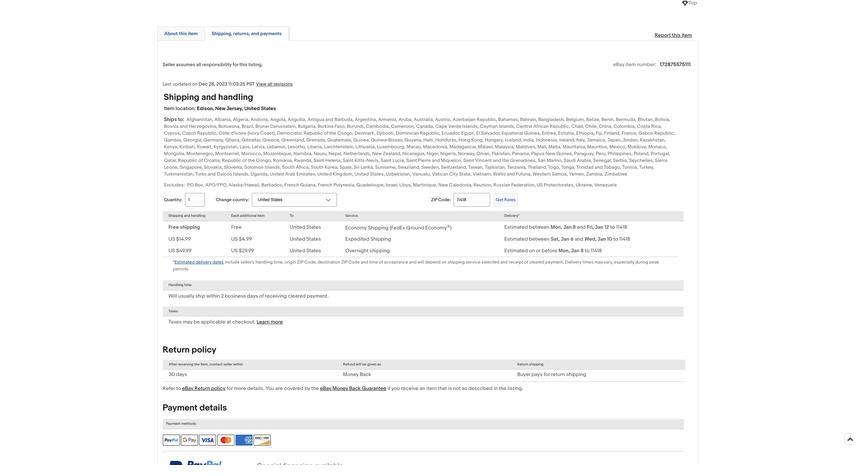 Task type: vqa. For each thing, say whether or not it's contained in the screenshot.
PAYMENT related to Payment methods
yes



Task type: describe. For each thing, give the bounding box(es) containing it.
0 horizontal spatial 8
[[573, 224, 576, 231]]

us for us $29.99
[[231, 248, 238, 254]]

and up free shipping
[[184, 214, 190, 218]]

1 vertical spatial for
[[544, 372, 550, 378]]

seller
[[163, 62, 175, 68]]

bhutan,
[[638, 117, 654, 123]]

belize,
[[586, 117, 600, 123]]

republic, up cayman
[[477, 117, 497, 123]]

finland,
[[604, 130, 621, 136]]

us down the western
[[537, 182, 543, 188]]

return for return policy
[[163, 345, 190, 356]]

states for free
[[306, 224, 321, 231]]

economy shipping (fedex ground economy ® )
[[345, 224, 452, 231]]

1 horizontal spatial 8
[[581, 248, 584, 254]]

wed,
[[585, 236, 597, 243]]

burkina
[[318, 124, 334, 129]]

0 horizontal spatial all
[[196, 62, 201, 68]]

shipping up overnight shipping
[[371, 236, 391, 243]]

payments
[[260, 31, 282, 37]]

kingdom,
[[333, 171, 354, 177]]

taiwan,
[[468, 165, 484, 170]]

0 vertical spatial as
[[377, 363, 381, 367]]

taxes for taxes may be applicable at checkout. learn more
[[168, 319, 182, 326]]

tunisia,
[[622, 165, 638, 170]]

1 vertical spatial back
[[349, 386, 361, 392]]

and up burkina in the left of the page
[[325, 117, 333, 123]]

0 vertical spatial policy
[[192, 345, 216, 356]]

11418 for estimated between sat, jan 6 and wed, jan 10 to 11418
[[619, 236, 630, 243]]

estimated between sat, jan 6 and wed, jan 10 to 11418
[[504, 236, 630, 243]]

kuwait,
[[197, 144, 213, 150]]

2 south from the left
[[311, 165, 324, 170]]

city
[[449, 171, 458, 177]]

to up times
[[585, 248, 590, 254]]

russian
[[493, 182, 510, 188]]

mauritania,
[[563, 144, 586, 150]]

united states for overnight shipping
[[290, 248, 321, 254]]

grenada,
[[306, 137, 326, 143]]

buyer
[[517, 372, 530, 378]]

uzbekistan,
[[386, 171, 411, 177]]

selected
[[482, 260, 499, 265]]

view
[[256, 81, 266, 87]]

and right code
[[361, 260, 368, 265]]

bahrain,
[[520, 117, 537, 123]]

0 horizontal spatial ebay
[[182, 386, 193, 392]]

0 horizontal spatial time
[[184, 283, 192, 288]]

to right 12
[[610, 224, 615, 231]]

1 economy from the left
[[345, 225, 367, 231]]

free for free
[[231, 224, 242, 231]]

this for about
[[179, 31, 187, 37]]

jan left 12
[[595, 224, 603, 231]]

and left receipt
[[500, 260, 508, 265]]

excludes:
[[164, 182, 185, 188]]

1 horizontal spatial ebay
[[320, 386, 331, 392]]

1 horizontal spatial listing.
[[508, 386, 523, 392]]

after receiving the item, contact seller within
[[169, 363, 243, 367]]

burundi,
[[347, 124, 365, 129]]

czech
[[182, 130, 196, 136]]

to right 'refer'
[[176, 386, 181, 392]]

between for mon,
[[529, 224, 550, 231]]

master card image
[[217, 435, 234, 446]]

leone,
[[164, 165, 178, 170]]

handling inside include seller's handling time, origin zip code, destination zip code and time of acceptance and will depend on shipping service selected and receipt of cleared payment. delivery times may vary, especially during peak periods.
[[256, 260, 273, 265]]

1 vertical spatial mon,
[[558, 248, 570, 254]]

republic, down herzegovina,
[[197, 130, 218, 136]]

payment. inside include seller's handling time, origin zip code, destination zip code and time of acceptance and will depend on shipping service selected and receipt of cleared payment. delivery times may vary, especially during peak periods.
[[545, 260, 564, 265]]

estimated on or before mon, jan 8 to 11418
[[504, 248, 602, 254]]

2 horizontal spatial ebay
[[613, 62, 624, 68]]

argentina,
[[355, 117, 377, 123]]

mauritius,
[[587, 144, 608, 150]]

between for sat,
[[529, 236, 550, 243]]

change country:
[[216, 197, 249, 203]]

0 vertical spatial guinea,
[[524, 130, 541, 136]]

estimated delivery dates link
[[174, 259, 224, 266]]

0 horizontal spatial republic
[[178, 158, 197, 164]]

handling
[[168, 283, 183, 288]]

1 saint from the left
[[313, 158, 324, 164]]

1 vertical spatial more
[[234, 386, 246, 392]]

1 vertical spatial cleared
[[288, 293, 306, 300]]

ebay item number: 172875575111
[[613, 62, 691, 68]]

us for us $4.99
[[231, 236, 238, 243]]

last updated on dec 28, 2023 11:03:25 pst view all revisions
[[163, 81, 293, 87]]

shipping inside include seller's handling time, origin zip code, destination zip code and time of acceptance and will depend on shipping service selected and receipt of cleared payment. delivery times may vary, especially during peak periods.
[[448, 260, 465, 265]]

turkmenistan,
[[164, 171, 194, 177]]

alaska/hawaii,
[[229, 182, 260, 188]]

po
[[187, 182, 194, 188]]

seller assumes all responsibility for this listing.
[[163, 62, 263, 68]]

0 vertical spatial handling
[[218, 92, 253, 103]]

jan left 10
[[598, 236, 606, 243]]

and right acceptance
[[409, 260, 417, 265]]

and down tanzania, in the top right of the page
[[507, 171, 515, 177]]

guadeloupe,
[[356, 182, 385, 188]]

30
[[169, 372, 175, 378]]

oman,
[[476, 151, 491, 157]]

india,
[[523, 137, 535, 143]]

hong
[[459, 137, 470, 143]]

1 vertical spatial may
[[183, 319, 192, 326]]

states for us $4.99
[[306, 236, 321, 243]]

caicos
[[217, 171, 232, 177]]

checkout.
[[232, 319, 256, 326]]

islands, down bahamas,
[[499, 124, 515, 129]]

republic, up haiti,
[[420, 130, 441, 136]]

greece,
[[262, 137, 280, 143]]

faso,
[[335, 124, 346, 129]]

0 horizontal spatial payment.
[[307, 293, 329, 300]]

quantity:
[[164, 197, 182, 203]]

of down morocco,
[[242, 158, 247, 164]]

time,
[[274, 260, 284, 265]]

turks
[[195, 171, 207, 177]]

in
[[494, 386, 498, 392]]

2 vertical spatial return
[[195, 386, 210, 392]]

estimated between mon, jan 8 and fri, jan 12 to 11418
[[504, 224, 627, 231]]

11418 for estimated between mon, jan 8 and fri, jan 12 to 11418
[[616, 224, 627, 231]]

shipping up location:
[[164, 92, 199, 103]]

taxes may be applicable at checkout. learn more
[[168, 319, 283, 326]]

expedited shipping
[[345, 236, 391, 243]]

0 vertical spatial days
[[247, 293, 258, 300]]

american express image
[[236, 435, 253, 446]]

martinique,
[[413, 182, 437, 188]]

of left acceptance
[[379, 260, 383, 265]]

samoa,
[[552, 171, 568, 177]]

number:
[[637, 62, 657, 68]]

1 vertical spatial policy
[[211, 386, 225, 392]]

of down burkina in the left of the page
[[324, 130, 328, 136]]

5 saint from the left
[[463, 158, 474, 164]]

1 south from the left
[[282, 165, 295, 170]]

montserrat,
[[215, 151, 240, 157]]

1 horizontal spatial all
[[268, 81, 272, 87]]

seller
[[223, 363, 232, 367]]

return
[[551, 372, 565, 378]]

2 vertical spatial for
[[227, 386, 233, 392]]

delivery*
[[504, 214, 519, 218]]

of down montenegro,
[[198, 158, 203, 164]]

1 vertical spatial shipping and handling
[[168, 214, 205, 218]]

1 horizontal spatial congo,
[[338, 130, 354, 136]]

seller's
[[240, 260, 255, 265]]

macedonia,
[[423, 144, 448, 150]]

cameroon,
[[391, 124, 415, 129]]

us for us $14.99
[[168, 236, 175, 243]]

0 horizontal spatial receiving
[[178, 363, 193, 367]]

$49.99
[[176, 248, 192, 254]]

us $49.99
[[168, 248, 192, 254]]

to:
[[178, 116, 184, 123]]

shipping,
[[212, 31, 232, 37]]

include
[[225, 260, 240, 265]]

assumes
[[176, 62, 195, 68]]

1 horizontal spatial zip
[[341, 260, 347, 265]]

1 horizontal spatial as
[[462, 386, 467, 392]]

belgium,
[[566, 117, 585, 123]]

0 horizontal spatial within
[[206, 293, 220, 300]]

2 saint from the left
[[343, 158, 354, 164]]

tajikistan,
[[485, 165, 506, 170]]

1 vertical spatial congo,
[[256, 158, 272, 164]]

malaysia,
[[495, 144, 515, 150]]

be for applicable
[[194, 319, 200, 326]]

shipping right return
[[566, 372, 586, 378]]

panama,
[[512, 151, 530, 157]]

item left number:
[[626, 62, 636, 68]]

0 horizontal spatial will
[[356, 363, 361, 367]]

be for given
[[362, 363, 366, 367]]

0 vertical spatial money
[[343, 372, 359, 378]]

estimated for estimated between mon, jan 8 and fri, jan 12 to 11418
[[504, 224, 528, 231]]

islands, down slovenia,
[[233, 171, 250, 177]]

philippines,
[[608, 151, 633, 157]]

republic, down rica,
[[654, 130, 675, 136]]

gabon
[[639, 130, 653, 136]]

returns,
[[233, 31, 250, 37]]

refund
[[343, 363, 355, 367]]

new up marino,
[[546, 151, 555, 157]]

item for each additional item
[[257, 214, 265, 218]]

united states for expedited shipping
[[290, 236, 321, 243]]

responsibility
[[202, 62, 232, 68]]

may inside include seller's handling time, origin zip code, destination zip code and time of acceptance and will depend on shipping service selected and receipt of cleared payment. delivery times may vary, especially during peak periods.
[[595, 260, 603, 265]]

shipping up free shipping
[[168, 214, 183, 218]]

the down morocco,
[[248, 158, 255, 164]]

taxes for taxes
[[168, 309, 178, 314]]

during
[[635, 260, 648, 265]]

the right by
[[311, 386, 319, 392]]

item for about this item
[[188, 31, 198, 37]]

2 vertical spatial guinea,
[[556, 151, 573, 157]]

tonga,
[[561, 165, 575, 170]]

san
[[538, 158, 546, 164]]

1 vertical spatial days
[[176, 372, 187, 378]]

return for return shipping
[[517, 363, 528, 367]]

new up nevis,
[[372, 151, 382, 157]]

and left fri,
[[577, 224, 586, 231]]

apo/fpo,
[[205, 182, 228, 188]]

4 saint from the left
[[406, 158, 417, 164]]

qatar,
[[164, 158, 177, 164]]

islands, up the egypt,
[[462, 124, 479, 129]]

jan left "6"
[[561, 236, 569, 243]]

1 vertical spatial on
[[529, 248, 535, 254]]

0 vertical spatial for
[[233, 62, 238, 68]]

and up the tajikistan,
[[493, 158, 501, 164]]

shipping for overnight shipping
[[370, 248, 390, 254]]

of right receipt
[[524, 260, 528, 265]]

poland,
[[634, 151, 650, 157]]

sweden,
[[421, 165, 440, 170]]

islands, down romania,
[[265, 165, 281, 170]]

states for us $29.99
[[306, 248, 321, 254]]

angola,
[[270, 117, 287, 123]]

jan up the estimated between sat, jan 6 and wed, jan 10 to 11418
[[563, 224, 572, 231]]

get
[[496, 197, 503, 203]]

2 french from the left
[[318, 182, 333, 188]]



Task type: locate. For each thing, give the bounding box(es) containing it.
back down refund will be given as at the left
[[360, 372, 371, 378]]

google pay image
[[181, 435, 198, 446]]

republic up slovenia,
[[222, 158, 241, 164]]

location:
[[176, 106, 196, 112]]

2 horizontal spatial zip
[[431, 197, 437, 203]]

netherlands,
[[344, 151, 371, 157]]

money down the money back
[[332, 386, 348, 392]]

slovenia,
[[224, 165, 243, 170]]

free
[[168, 224, 179, 231], [231, 224, 242, 231]]

0 horizontal spatial return
[[163, 345, 190, 356]]

1 free from the left
[[168, 224, 179, 231]]

ebay down 30 days at bottom left
[[182, 386, 193, 392]]

us up * at bottom left
[[168, 248, 175, 254]]

and down slovakia,
[[208, 171, 216, 177]]

report this item link
[[651, 29, 696, 42]]

croatia,
[[204, 158, 221, 164]]

cayman
[[480, 124, 498, 129]]

france,
[[622, 130, 638, 136]]

0 horizontal spatial zip
[[297, 260, 303, 265]]

as right not
[[462, 386, 467, 392]]

us $14.99
[[168, 236, 191, 243]]

item inside "link"
[[682, 32, 692, 39]]

30 days
[[169, 372, 187, 378]]

1 vertical spatial will
[[356, 363, 361, 367]]

visa image
[[199, 435, 216, 446]]

8 up "6"
[[573, 224, 576, 231]]

0 vertical spatial all
[[196, 62, 201, 68]]

this for report
[[672, 32, 681, 39]]

described
[[468, 386, 493, 392]]

and right returns, at left
[[251, 31, 259, 37]]

and down the to:
[[180, 124, 188, 129]]

south up the arab
[[282, 165, 295, 170]]

0 horizontal spatial french
[[284, 182, 299, 188]]

po box, apo/fpo, alaska/hawaii, barbados, french guiana, french polynesia, guadeloupe, israel, libya, martinique, new caledonia, reunion, russian federation, us protectorates, ukraine, venezuela
[[187, 182, 617, 188]]

economy up 'expedited'
[[345, 225, 367, 231]]

jan
[[563, 224, 572, 231], [595, 224, 603, 231], [561, 236, 569, 243], [598, 236, 606, 243], [571, 248, 580, 254]]

0 vertical spatial within
[[206, 293, 220, 300]]

2 between from the top
[[529, 236, 550, 243]]

d'ivoire
[[231, 130, 246, 136]]

bermuda,
[[616, 117, 637, 123]]

madagascar,
[[450, 144, 477, 150]]

this right the about
[[179, 31, 187, 37]]

shipping, returns, and payments button
[[212, 30, 282, 37]]

0 horizontal spatial may
[[183, 319, 192, 326]]

togo,
[[548, 165, 560, 170]]

2 economy from the left
[[425, 225, 447, 231]]

to
[[610, 224, 615, 231], [613, 236, 618, 243], [585, 248, 590, 254], [176, 386, 181, 392]]

receiving up learn more link
[[265, 293, 287, 300]]

on right depend
[[442, 260, 447, 265]]

1 vertical spatial guinea,
[[353, 137, 370, 143]]

paypal image
[[163, 435, 180, 446]]

within
[[206, 293, 220, 300], [233, 363, 243, 367]]

for right responsibility
[[233, 62, 238, 68]]

0 horizontal spatial cleared
[[288, 293, 306, 300]]

return up buyer
[[517, 363, 528, 367]]

0 vertical spatial cleared
[[529, 260, 544, 265]]

Quantity: text field
[[185, 193, 205, 207]]

this inside "link"
[[672, 32, 681, 39]]

days right 30
[[176, 372, 187, 378]]

updated
[[173, 81, 191, 87]]

2 horizontal spatial this
[[672, 32, 681, 39]]

additional
[[240, 214, 257, 218]]

8 up times
[[581, 248, 584, 254]]

0 vertical spatial congo,
[[338, 130, 354, 136]]

1 vertical spatial receiving
[[178, 363, 193, 367]]

3 united states from the top
[[290, 248, 321, 254]]

1 horizontal spatial return
[[195, 386, 210, 392]]

ebay right by
[[320, 386, 331, 392]]

policy
[[192, 345, 216, 356], [211, 386, 225, 392]]

estimated for estimated on or before mon, jan 8 to 11418
[[504, 248, 528, 254]]

item right 'additional' at the left top
[[257, 214, 265, 218]]

2 horizontal spatial republic
[[304, 130, 323, 136]]

1 vertical spatial be
[[362, 363, 366, 367]]

handling down quantity: "text field"
[[191, 214, 205, 218]]

economy left ")"
[[425, 225, 447, 231]]

1 vertical spatial taxes
[[168, 319, 182, 326]]

and up zambia,
[[595, 165, 603, 170]]

11:03:25
[[228, 81, 245, 87]]

None text field
[[689, 0, 723, 7]]

1 taxes from the top
[[168, 309, 178, 314]]

nepal,
[[329, 151, 342, 157]]

colombia,
[[614, 124, 636, 129]]

and down niger,
[[432, 158, 440, 164]]

origin
[[285, 260, 296, 265]]

0 horizontal spatial more
[[234, 386, 246, 392]]

be
[[194, 319, 200, 326], [362, 363, 366, 367]]

on left or
[[529, 248, 535, 254]]

0 horizontal spatial south
[[282, 165, 295, 170]]

and right "6"
[[575, 236, 583, 243]]

11418 right 10
[[619, 236, 630, 243]]

shipping and handling up free shipping
[[168, 214, 205, 218]]

jan up delivery
[[571, 248, 580, 254]]

1 vertical spatial handling
[[191, 214, 205, 218]]

0 vertical spatial shipping and handling
[[164, 92, 253, 103]]

discover image
[[254, 435, 271, 446]]

miquelon,
[[441, 158, 462, 164]]

marino,
[[547, 158, 563, 164]]

all right the "view"
[[268, 81, 272, 87]]

0 horizontal spatial listing.
[[248, 62, 263, 68]]

2 vertical spatial 11418
[[591, 248, 602, 254]]

us left $14.99
[[168, 236, 175, 243]]

australia,
[[414, 117, 434, 123]]

shipping up $14.99
[[180, 224, 200, 231]]

1 horizontal spatial cleared
[[529, 260, 544, 265]]

0 vertical spatial may
[[595, 260, 603, 265]]

0 horizontal spatial congo,
[[256, 158, 272, 164]]

new up the albania,
[[215, 106, 225, 112]]

0 vertical spatial united states
[[290, 224, 321, 231]]

1 horizontal spatial republic
[[222, 158, 241, 164]]

item right the about
[[188, 31, 198, 37]]

0 horizontal spatial guinea,
[[353, 137, 370, 143]]

more left details.
[[234, 386, 246, 392]]

uganda,
[[251, 171, 269, 177]]

handling left "time,"
[[256, 260, 273, 265]]

israel,
[[386, 182, 398, 188]]

may left applicable
[[183, 319, 192, 326]]

republic,
[[477, 117, 497, 123], [550, 124, 570, 129], [197, 130, 218, 136], [420, 130, 441, 136], [654, 130, 675, 136]]

saint down norway,
[[463, 158, 474, 164]]

payment for payment methods
[[166, 422, 181, 427]]

all right assumes
[[196, 62, 201, 68]]

2 vertical spatial on
[[442, 260, 447, 265]]

1 horizontal spatial be
[[362, 363, 366, 367]]

0 horizontal spatial as
[[377, 363, 381, 367]]

republic, up estonia,
[[550, 124, 570, 129]]

us for us $49.99
[[168, 248, 175, 254]]

tab list containing about this item
[[157, 25, 698, 41]]

kiribati,
[[179, 144, 196, 150]]

0 vertical spatial back
[[360, 372, 371, 378]]

2 united states from the top
[[290, 236, 321, 243]]

eritrea,
[[542, 130, 557, 136]]

dates
[[213, 260, 224, 265]]

rica,
[[651, 124, 662, 129]]

rates
[[504, 197, 516, 203]]

shipping inside economy shipping (fedex ground economy ® )
[[368, 225, 389, 231]]

dominican
[[396, 130, 419, 136]]

1 horizontal spatial guinea,
[[524, 130, 541, 136]]

receiving right the after
[[178, 363, 193, 367]]

estonia,
[[558, 130, 575, 136]]

0 vertical spatial be
[[194, 319, 200, 326]]

an
[[420, 386, 425, 392]]

estimated
[[504, 224, 528, 231], [504, 236, 528, 243], [504, 248, 528, 254], [174, 260, 195, 265]]

state,
[[459, 171, 472, 177]]

time
[[369, 260, 378, 265], [184, 283, 192, 288]]

0 horizontal spatial handling
[[191, 214, 205, 218]]

payment for payment details
[[163, 403, 198, 414]]

0 vertical spatial on
[[192, 81, 198, 87]]

0 vertical spatial will
[[418, 260, 424, 265]]

turkey,
[[639, 165, 654, 170]]

1 vertical spatial 11418
[[619, 236, 630, 243]]

this right report
[[672, 32, 681, 39]]

0 vertical spatial payment.
[[545, 260, 564, 265]]

item right the "an"
[[426, 386, 437, 392]]

1 vertical spatial within
[[233, 363, 243, 367]]

and inside button
[[251, 31, 259, 37]]

pays
[[532, 372, 543, 378]]

money down refund
[[343, 372, 359, 378]]

us left the $4.99
[[231, 236, 238, 243]]

0 horizontal spatial free
[[168, 224, 179, 231]]

item inside button
[[188, 31, 198, 37]]

given
[[367, 363, 376, 367]]

1 vertical spatial money
[[332, 386, 348, 392]]

will left depend
[[418, 260, 424, 265]]

will right refund
[[356, 363, 361, 367]]

1 horizontal spatial receiving
[[265, 293, 287, 300]]

shipping left service
[[448, 260, 465, 265]]

republic up grenada,
[[304, 130, 323, 136]]

1 horizontal spatial free
[[231, 224, 242, 231]]

be left given
[[362, 363, 366, 367]]

guinea, up saudi
[[556, 151, 573, 157]]

1 vertical spatial return
[[517, 363, 528, 367]]

the up the "guatemala,"
[[329, 130, 336, 136]]

time up usually
[[184, 283, 192, 288]]

return policy
[[163, 345, 216, 356]]

slovakia,
[[204, 165, 223, 170]]

0 vertical spatial 8
[[573, 224, 576, 231]]

1 french from the left
[[284, 182, 299, 188]]

1 horizontal spatial economy
[[425, 225, 447, 231]]

shipping, returns, and payments
[[212, 31, 282, 37]]

emirates,
[[296, 171, 316, 177]]

item,
[[200, 363, 209, 367]]

mon, up sat,
[[551, 224, 562, 231]]

armenia,
[[378, 117, 397, 123]]

1 vertical spatial as
[[462, 386, 467, 392]]

portugal,
[[651, 151, 670, 157]]

shipping for return shipping
[[529, 363, 544, 367]]

congo, up solomon
[[256, 158, 272, 164]]

be left applicable
[[194, 319, 200, 326]]

bangladesh,
[[538, 117, 565, 123]]

the right in
[[499, 386, 507, 392]]

saint up suriname,
[[381, 158, 392, 164]]

details
[[200, 403, 227, 414]]

code,
[[304, 260, 317, 265]]

papua
[[531, 151, 545, 157]]

will inside include seller's handling time, origin zip code, destination zip code and time of acceptance and will depend on shipping service selected and receipt of cleared payment. delivery times may vary, especially during peak periods.
[[418, 260, 424, 265]]

french right guiana,
[[318, 182, 333, 188]]

2 horizontal spatial handling
[[256, 260, 273, 265]]

methods
[[181, 422, 196, 427]]

the down "pakistan,"
[[502, 158, 509, 164]]

ebay return policy link
[[182, 386, 225, 392]]

is
[[448, 386, 452, 392]]

return up payment details
[[195, 386, 210, 392]]

include seller's handling time, origin zip code, destination zip code and time of acceptance and will depend on shipping service selected and receipt of cleared payment. delivery times may vary, especially during peak periods.
[[173, 260, 659, 272]]

1 horizontal spatial will
[[418, 260, 424, 265]]

for
[[233, 62, 238, 68], [544, 372, 550, 378], [227, 386, 233, 392]]

each additional item
[[231, 214, 265, 218]]

zealand,
[[383, 151, 401, 157]]

serbia,
[[613, 158, 628, 164]]

1 horizontal spatial more
[[271, 319, 283, 326]]

2 free from the left
[[231, 224, 242, 231]]

2 horizontal spatial guinea,
[[556, 151, 573, 157]]

policy up item,
[[192, 345, 216, 356]]

the
[[329, 130, 336, 136], [248, 158, 255, 164], [502, 158, 509, 164], [194, 363, 200, 367], [311, 386, 319, 392], [499, 386, 507, 392]]

the left item,
[[194, 363, 200, 367]]

0 vertical spatial between
[[529, 224, 550, 231]]

hungary,
[[485, 137, 504, 143]]

0 horizontal spatial be
[[194, 319, 200, 326]]

estimated for estimated between sat, jan 6 and wed, jan 10 to 11418
[[504, 236, 528, 243]]

2 vertical spatial handling
[[256, 260, 273, 265]]

1 horizontal spatial time
[[369, 260, 378, 265]]

1 vertical spatial united states
[[290, 236, 321, 243]]

luxembourg,
[[377, 144, 405, 150]]

tab list
[[157, 25, 698, 41]]

about
[[164, 31, 178, 37]]

free down each
[[231, 224, 242, 231]]

1 horizontal spatial within
[[233, 363, 243, 367]]

1 vertical spatial payment.
[[307, 293, 329, 300]]

1 horizontal spatial on
[[442, 260, 447, 265]]

before
[[542, 248, 557, 254]]

back down the money back
[[349, 386, 361, 392]]

0 vertical spatial receiving
[[265, 293, 287, 300]]

1 horizontal spatial this
[[240, 62, 247, 68]]

africa,
[[296, 165, 310, 170]]

11418 right 12
[[616, 224, 627, 231]]

1 vertical spatial all
[[268, 81, 272, 87]]

shipping for free shipping
[[180, 224, 200, 231]]

1 vertical spatial between
[[529, 236, 550, 243]]

return up the after
[[163, 345, 190, 356]]

free for free shipping
[[168, 224, 179, 231]]

congo,
[[338, 130, 354, 136], [256, 158, 272, 164]]

last
[[163, 81, 172, 87]]

0 vertical spatial listing.
[[248, 62, 263, 68]]

this inside button
[[179, 31, 187, 37]]

payment up payment methods
[[163, 403, 198, 414]]

11418 down wed,
[[591, 248, 602, 254]]

1 horizontal spatial payment.
[[545, 260, 564, 265]]

receive
[[401, 386, 419, 392]]

french down the arab
[[284, 182, 299, 188]]

paraguay,
[[574, 151, 595, 157]]

2 vertical spatial united states
[[290, 248, 321, 254]]

code
[[348, 260, 360, 265]]

egypt,
[[461, 130, 475, 136]]

1 united states from the top
[[290, 224, 321, 231]]

of right business
[[259, 293, 264, 300]]

time inside include seller's handling time, origin zip code, destination zip code and time of acceptance and will depend on shipping service selected and receipt of cleared payment. delivery times may vary, especially during peak periods.
[[369, 260, 378, 265]]

guyana,
[[405, 137, 422, 143]]

lucia,
[[393, 158, 405, 164]]

ZIP Code: text field
[[454, 193, 490, 207]]

0 vertical spatial mon,
[[551, 224, 562, 231]]

el
[[476, 130, 480, 136]]

japan,
[[607, 137, 622, 143]]

item for report this item
[[682, 32, 692, 39]]

to right 10
[[613, 236, 618, 243]]

haiti,
[[423, 137, 434, 143]]

zip left code:
[[431, 197, 437, 203]]

1 vertical spatial listing.
[[508, 386, 523, 392]]

2 taxes from the top
[[168, 319, 182, 326]]

may
[[595, 260, 603, 265], [183, 319, 192, 326]]

latvia,
[[252, 144, 266, 150]]

republic up the singapore,
[[178, 158, 197, 164]]

0 vertical spatial more
[[271, 319, 283, 326]]

within left 2
[[206, 293, 220, 300]]

as right given
[[377, 363, 381, 367]]

cyprus,
[[164, 130, 181, 136]]

1 vertical spatial payment
[[166, 422, 181, 427]]

us up the include
[[231, 248, 238, 254]]

2 horizontal spatial return
[[517, 363, 528, 367]]

0 horizontal spatial this
[[179, 31, 187, 37]]

new down vatican
[[438, 182, 448, 188]]

and up edison,
[[201, 92, 216, 103]]

1 between from the top
[[529, 224, 550, 231]]

cleared inside include seller's handling time, origin zip code, destination zip code and time of acceptance and will depend on shipping service selected and receipt of cleared payment. delivery times may vary, especially during peak periods.
[[529, 260, 544, 265]]

3 saint from the left
[[381, 158, 392, 164]]

on inside include seller's handling time, origin zip code, destination zip code and time of acceptance and will depend on shipping service selected and receipt of cleared payment. delivery times may vary, especially during peak periods.
[[442, 260, 447, 265]]



